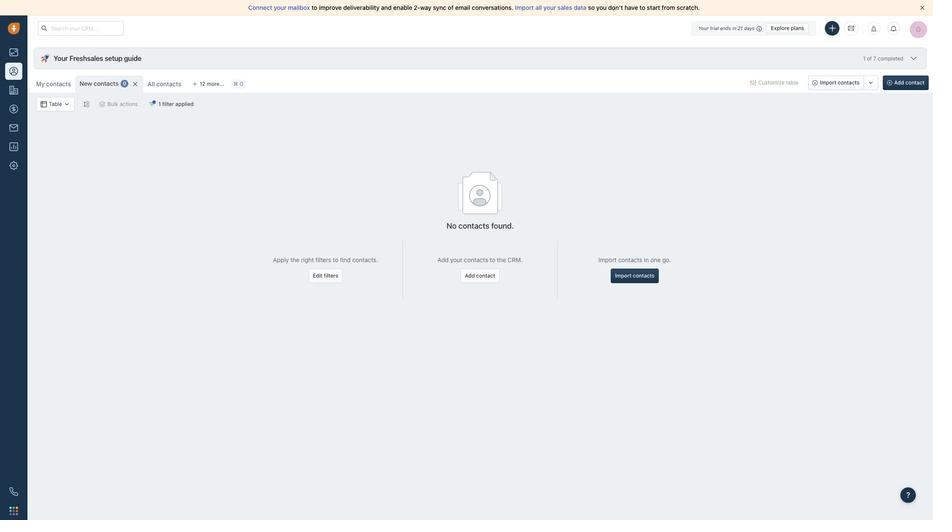 Task type: vqa. For each thing, say whether or not it's contained in the screenshot.
the bottom Import contacts button
yes



Task type: locate. For each thing, give the bounding box(es) containing it.
1 filter applied button
[[143, 97, 199, 112]]

1 horizontal spatial import contacts button
[[809, 76, 864, 90]]

1
[[864, 55, 866, 62], [158, 101, 161, 107]]

enable
[[393, 4, 412, 11]]

find
[[340, 256, 351, 264]]

1 right container_wx8msf4aqz5i3rn1 image
[[158, 101, 161, 107]]

your left mailbox at the left top of the page
[[274, 4, 287, 11]]

0 horizontal spatial 1
[[158, 101, 161, 107]]

import contacts
[[820, 79, 860, 86], [615, 273, 655, 279]]

0 horizontal spatial the
[[291, 256, 300, 264]]

add contact button
[[883, 76, 929, 90], [461, 269, 500, 283]]

one
[[651, 256, 661, 264]]

container_wx8msf4aqz5i3rn1 image left the bulk
[[99, 101, 105, 107]]

filters
[[316, 256, 331, 264], [324, 273, 338, 279]]

0 horizontal spatial in
[[644, 256, 649, 264]]

1 vertical spatial import contacts button
[[611, 269, 659, 283]]

1 vertical spatial contact
[[476, 273, 495, 279]]

add down add your contacts to the crm.
[[465, 273, 475, 279]]

connect your mailbox to improve deliverability and enable 2-way sync of email conversations. import all your sales data so you don't have to start from scratch.
[[248, 4, 700, 11]]

of right sync
[[448, 4, 454, 11]]

container_wx8msf4aqz5i3rn1 image right table
[[64, 101, 70, 107]]

apply the right filters to find contacts.
[[273, 256, 378, 264]]

add contact
[[895, 79, 925, 86], [465, 273, 495, 279]]

filters right right in the left of the page
[[316, 256, 331, 264]]

0 horizontal spatial import contacts button
[[611, 269, 659, 283]]

12 more... button
[[188, 78, 229, 90]]

table
[[49, 101, 62, 108]]

7
[[874, 55, 877, 62]]

1 horizontal spatial import contacts
[[820, 79, 860, 86]]

1 horizontal spatial contact
[[906, 79, 925, 86]]

contact
[[906, 79, 925, 86], [476, 273, 495, 279]]

freshworks switcher image
[[9, 507, 18, 516]]

add
[[895, 79, 905, 86], [438, 256, 449, 264], [465, 273, 475, 279]]

1 inside 1 filter applied button
[[158, 101, 161, 107]]

explore
[[771, 25, 790, 31]]

1 horizontal spatial your
[[450, 256, 463, 264]]

sales
[[558, 4, 573, 11]]

found.
[[492, 222, 514, 231]]

your right 'all'
[[544, 4, 556, 11]]

in left one
[[644, 256, 649, 264]]

all
[[536, 4, 542, 11]]

contacts
[[838, 79, 860, 86], [94, 80, 119, 87], [46, 80, 71, 88], [157, 80, 181, 88], [459, 222, 490, 231], [464, 256, 488, 264], [619, 256, 643, 264], [633, 273, 655, 279]]

1 vertical spatial 1
[[158, 101, 161, 107]]

of
[[448, 4, 454, 11], [867, 55, 872, 62]]

add down no
[[438, 256, 449, 264]]

filters right edit
[[324, 273, 338, 279]]

12
[[200, 81, 205, 87]]

0 vertical spatial your
[[699, 25, 709, 31]]

container_wx8msf4aqz5i3rn1 image
[[149, 101, 155, 107]]

actions
[[120, 101, 138, 107]]

your
[[699, 25, 709, 31], [54, 55, 68, 62]]

setup
[[105, 55, 122, 62]]

1 vertical spatial filters
[[324, 273, 338, 279]]

add contact down add your contacts to the crm.
[[465, 273, 495, 279]]

phone image
[[9, 488, 18, 496]]

0
[[123, 80, 126, 87]]

import contacts button
[[809, 76, 864, 90], [611, 269, 659, 283]]

ends
[[720, 25, 731, 31]]

0 horizontal spatial your
[[54, 55, 68, 62]]

0 horizontal spatial your
[[274, 4, 287, 11]]

more...
[[207, 81, 224, 87]]

in
[[733, 25, 737, 31], [644, 256, 649, 264]]

container_wx8msf4aqz5i3rn1 image inside customize table button
[[750, 80, 756, 86]]

1 vertical spatial add
[[438, 256, 449, 264]]

you
[[597, 4, 607, 11]]

your freshsales setup guide
[[54, 55, 142, 62]]

0 horizontal spatial add contact
[[465, 273, 495, 279]]

2 vertical spatial add
[[465, 273, 475, 279]]

1 horizontal spatial your
[[699, 25, 709, 31]]

1 of 7 completed
[[864, 55, 904, 62]]

edit filters button
[[309, 269, 343, 283]]

add contact down completed
[[895, 79, 925, 86]]

0 horizontal spatial add
[[438, 256, 449, 264]]

to
[[312, 4, 317, 11], [640, 4, 646, 11], [333, 256, 339, 264], [490, 256, 496, 264]]

1 horizontal spatial 1
[[864, 55, 866, 62]]

to left the find
[[333, 256, 339, 264]]

add down completed
[[895, 79, 905, 86]]

table
[[786, 79, 799, 86]]

of left 7 in the right top of the page
[[867, 55, 872, 62]]

import
[[515, 4, 534, 11], [820, 79, 837, 86], [599, 256, 617, 264], [615, 273, 632, 279]]

1 left 7 in the right top of the page
[[864, 55, 866, 62]]

my contacts
[[36, 80, 71, 88]]

1 horizontal spatial in
[[733, 25, 737, 31]]

1 horizontal spatial add contact
[[895, 79, 925, 86]]

your down no
[[450, 256, 463, 264]]

1 vertical spatial add contact button
[[461, 269, 500, 283]]

container_wx8msf4aqz5i3rn1 image left "customize"
[[750, 80, 756, 86]]

have
[[625, 4, 638, 11]]

contacts.
[[352, 256, 378, 264]]

conversations.
[[472, 4, 514, 11]]

your left trial
[[699, 25, 709, 31]]

the left right in the left of the page
[[291, 256, 300, 264]]

your trial ends in 21 days
[[699, 25, 755, 31]]

new
[[80, 80, 92, 87]]

the left crm.
[[497, 256, 506, 264]]

o
[[240, 81, 244, 87]]

deliverability
[[343, 4, 380, 11]]

1 vertical spatial add contact
[[465, 273, 495, 279]]

your
[[274, 4, 287, 11], [544, 4, 556, 11], [450, 256, 463, 264]]

contacts inside group
[[838, 79, 860, 86]]

1 horizontal spatial add contact button
[[883, 76, 929, 90]]

1 vertical spatial your
[[54, 55, 68, 62]]

import contacts group
[[809, 76, 879, 90]]

your left freshsales
[[54, 55, 68, 62]]

container_wx8msf4aqz5i3rn1 image for table
[[41, 101, 47, 107]]

0 vertical spatial 1
[[864, 55, 866, 62]]

guide
[[124, 55, 142, 62]]

0 horizontal spatial import contacts
[[615, 273, 655, 279]]

the
[[291, 256, 300, 264], [497, 256, 506, 264]]

1 filter applied
[[158, 101, 194, 107]]

all contacts button
[[143, 76, 186, 93], [148, 80, 181, 88]]

1 horizontal spatial the
[[497, 256, 506, 264]]

21
[[738, 25, 743, 31]]

add contact button down completed
[[883, 76, 929, 90]]

1 vertical spatial import contacts
[[615, 273, 655, 279]]

your for your trial ends in 21 days
[[699, 25, 709, 31]]

0 vertical spatial in
[[733, 25, 737, 31]]

all
[[148, 80, 155, 88]]

0 horizontal spatial add contact button
[[461, 269, 500, 283]]

applied
[[175, 101, 194, 107]]

Search your CRM... text field
[[38, 21, 124, 36]]

container_wx8msf4aqz5i3rn1 image
[[750, 80, 756, 86], [41, 101, 47, 107], [64, 101, 70, 107], [99, 101, 105, 107]]

0 vertical spatial add
[[895, 79, 905, 86]]

container_wx8msf4aqz5i3rn1 image inside bulk actions button
[[99, 101, 105, 107]]

and
[[381, 4, 392, 11]]

my contacts button
[[32, 76, 75, 93], [36, 80, 71, 88]]

connect
[[248, 4, 272, 11]]

phone element
[[5, 484, 22, 501]]

1 for 1 of 7 completed
[[864, 55, 866, 62]]

1 vertical spatial of
[[867, 55, 872, 62]]

0 horizontal spatial contact
[[476, 273, 495, 279]]

start
[[647, 4, 661, 11]]

0 vertical spatial import contacts
[[820, 79, 860, 86]]

in left 21
[[733, 25, 737, 31]]

new contacts link
[[80, 79, 119, 88]]

container_wx8msf4aqz5i3rn1 image left table
[[41, 101, 47, 107]]

0 vertical spatial of
[[448, 4, 454, 11]]

customize table button
[[745, 76, 804, 90]]

1 the from the left
[[291, 256, 300, 264]]

add contact button down add your contacts to the crm.
[[461, 269, 500, 283]]

right
[[301, 256, 314, 264]]

apply
[[273, 256, 289, 264]]

2 the from the left
[[497, 256, 506, 264]]



Task type: describe. For each thing, give the bounding box(es) containing it.
new contacts 0
[[80, 80, 126, 87]]

connect your mailbox link
[[248, 4, 312, 11]]

bulk actions button
[[94, 97, 143, 112]]

sync
[[433, 4, 446, 11]]

2 horizontal spatial your
[[544, 4, 556, 11]]

improve
[[319, 4, 342, 11]]

bulk actions
[[107, 101, 138, 107]]

days
[[745, 25, 755, 31]]

so
[[588, 4, 595, 11]]

⌘ o
[[233, 81, 244, 87]]

completed
[[878, 55, 904, 62]]

from
[[662, 4, 675, 11]]

freshsales
[[69, 55, 103, 62]]

import contacts inside group
[[820, 79, 860, 86]]

import inside group
[[820, 79, 837, 86]]

data
[[574, 4, 587, 11]]

add your contacts to the crm.
[[438, 256, 523, 264]]

0 horizontal spatial of
[[448, 4, 454, 11]]

1 for 1 filter applied
[[158, 101, 161, 107]]

import contacts in one go.
[[599, 256, 671, 264]]

go.
[[663, 256, 671, 264]]

1 vertical spatial in
[[644, 256, 649, 264]]

import all your sales data link
[[515, 4, 588, 11]]

bulk
[[107, 101, 118, 107]]

0 vertical spatial import contacts button
[[809, 76, 864, 90]]

your for your freshsales setup guide
[[54, 55, 68, 62]]

12 more...
[[200, 81, 224, 87]]

to left start
[[640, 4, 646, 11]]

0 vertical spatial contact
[[906, 79, 925, 86]]

2 horizontal spatial add
[[895, 79, 905, 86]]

your for connect your mailbox to improve deliverability and enable 2-way sync of email conversations. import all your sales data so you don't have to start from scratch.
[[274, 4, 287, 11]]

to left crm.
[[490, 256, 496, 264]]

container_wx8msf4aqz5i3rn1 image for bulk actions
[[99, 101, 105, 107]]

mailbox
[[288, 4, 310, 11]]

customize
[[759, 79, 785, 86]]

explore plans link
[[767, 23, 809, 33]]

email
[[455, 4, 471, 11]]

table button
[[36, 97, 75, 112]]

my
[[36, 80, 45, 88]]

to right mailbox at the left top of the page
[[312, 4, 317, 11]]

filter
[[162, 101, 174, 107]]

all contacts
[[148, 80, 181, 88]]

email image
[[849, 25, 855, 32]]

edit filters
[[313, 273, 338, 279]]

1 horizontal spatial of
[[867, 55, 872, 62]]

edit
[[313, 273, 323, 279]]

0 vertical spatial add contact button
[[883, 76, 929, 90]]

explore plans
[[771, 25, 805, 31]]

way
[[420, 4, 432, 11]]

don't
[[608, 4, 623, 11]]

0 vertical spatial filters
[[316, 256, 331, 264]]

0 vertical spatial add contact
[[895, 79, 925, 86]]

container_wx8msf4aqz5i3rn1 image for customize table
[[750, 80, 756, 86]]

crm.
[[508, 256, 523, 264]]

no
[[447, 222, 457, 231]]

filters inside button
[[324, 273, 338, 279]]

close image
[[921, 6, 925, 10]]

2-
[[414, 4, 420, 11]]

plans
[[791, 25, 805, 31]]

style_myh0__igzzd8unmi image
[[83, 101, 89, 107]]

your for add your contacts to the crm.
[[450, 256, 463, 264]]

⌘
[[233, 81, 238, 87]]

no contacts found.
[[447, 222, 514, 231]]

1 horizontal spatial add
[[465, 273, 475, 279]]

trial
[[710, 25, 719, 31]]

scratch.
[[677, 4, 700, 11]]

customize table
[[759, 79, 799, 86]]



